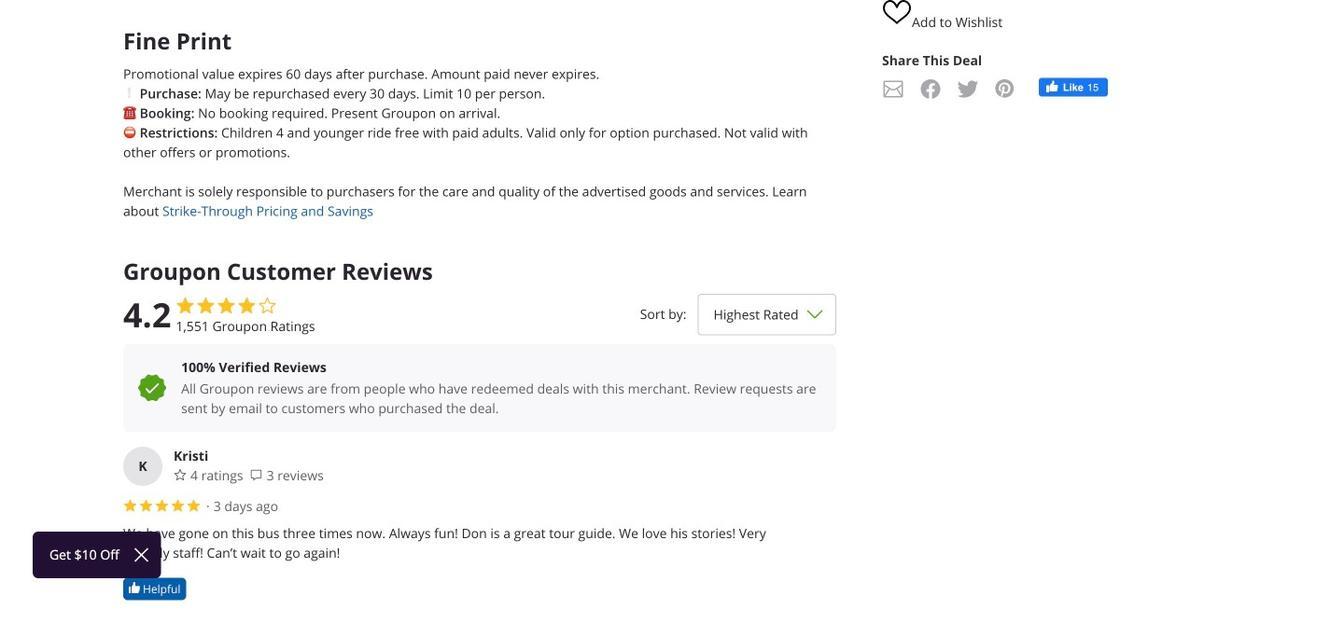 Task type: locate. For each thing, give the bounding box(es) containing it.
add to wishlist image
[[883, 0, 913, 27]]

share with email. image
[[883, 78, 905, 100]]

pin it with pinterest. image
[[995, 78, 1017, 100]]



Task type: vqa. For each thing, say whether or not it's contained in the screenshot.
the Pin it with Pinterest. Icon
yes



Task type: describe. For each thing, give the bounding box(es) containing it.
share with twitter. image
[[957, 78, 980, 100]]

3 reviews image
[[250, 469, 263, 482]]

4 ratings image
[[174, 469, 187, 482]]

share with facebook. image
[[920, 78, 942, 100]]



